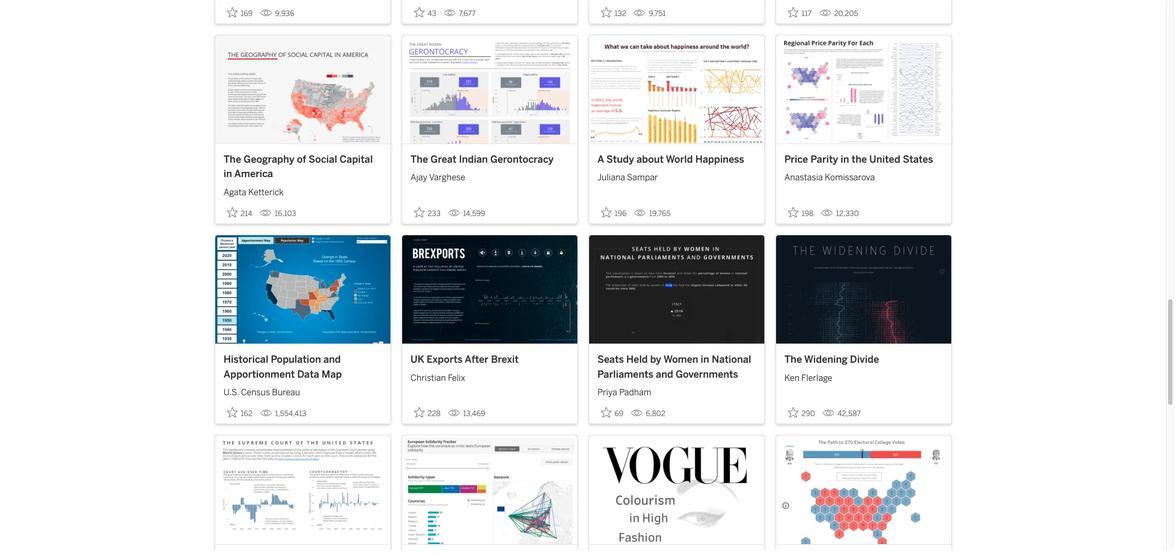 Task type: describe. For each thing, give the bounding box(es) containing it.
indian
[[459, 154, 488, 166]]

price parity in the united states link
[[784, 153, 943, 167]]

christian felix link
[[410, 368, 569, 385]]

bureau
[[272, 388, 300, 398]]

flerlage
[[801, 373, 832, 383]]

the widening divide link
[[784, 353, 943, 368]]

after
[[465, 354, 489, 366]]

juliana
[[597, 173, 625, 183]]

widening
[[804, 354, 848, 366]]

parliaments
[[597, 369, 653, 381]]

42,587
[[837, 410, 861, 419]]

0 vertical spatial in
[[841, 154, 849, 166]]

uk
[[410, 354, 424, 366]]

varghese
[[429, 173, 465, 183]]

19,765 views element
[[630, 205, 675, 223]]

add favorite button containing 169
[[224, 3, 256, 21]]

198
[[802, 209, 814, 218]]

1,554,413
[[275, 410, 306, 419]]

by
[[650, 354, 661, 366]]

anastasia komissarova
[[784, 173, 875, 183]]

national
[[712, 354, 751, 366]]

united
[[869, 154, 900, 166]]

u.s. census bureau
[[224, 388, 300, 398]]

132
[[615, 9, 626, 18]]

women
[[664, 354, 698, 366]]

geography
[[244, 154, 294, 166]]

the for the great indian gerontocracy
[[410, 154, 428, 166]]

seats held by women in national parliaments and governments link
[[597, 353, 756, 382]]

study
[[606, 154, 634, 166]]

social
[[309, 154, 337, 166]]

juliana sampar link
[[597, 167, 756, 184]]

7,677 views element
[[440, 5, 480, 22]]

data
[[297, 369, 319, 381]]

6,802
[[646, 410, 665, 419]]

brexit
[[491, 354, 519, 366]]

ken
[[784, 373, 799, 383]]

agata
[[224, 187, 246, 197]]

add favorite button for historical population and apportionment data map
[[224, 404, 256, 422]]

add favorite button for price parity in the united states
[[784, 204, 817, 222]]

16,103 views element
[[255, 205, 300, 223]]

6,802 views element
[[627, 406, 670, 423]]

anastasia komissarova link
[[784, 167, 943, 184]]

census
[[241, 388, 270, 398]]

seats
[[597, 354, 624, 366]]

exports
[[427, 354, 463, 366]]

price
[[784, 154, 808, 166]]

uk exports after brexit
[[410, 354, 519, 366]]

add favorite button for a study about world happiness
[[597, 204, 630, 222]]

ketterick
[[248, 187, 284, 197]]

228
[[428, 410, 441, 419]]

the great indian gerontocracy
[[410, 154, 554, 166]]

population
[[271, 354, 321, 366]]

add favorite button containing 117
[[784, 3, 815, 21]]

u.s. census bureau link
[[224, 382, 382, 400]]

69
[[615, 410, 623, 419]]

seats held by women in national parliaments and governments
[[597, 354, 751, 381]]

the widening divide
[[784, 354, 879, 366]]

the for the geography of social capital in america
[[224, 154, 241, 166]]

290
[[802, 410, 815, 419]]

historical population and apportionment data map link
[[224, 353, 382, 382]]

governments
[[676, 369, 738, 381]]

13,469 views element
[[444, 406, 489, 423]]

9,936 views element
[[256, 5, 299, 22]]

capital
[[340, 154, 373, 166]]

7,677
[[459, 9, 476, 18]]

the
[[852, 154, 867, 166]]

divide
[[850, 354, 879, 366]]



Task type: locate. For each thing, give the bounding box(es) containing it.
a study about world happiness
[[597, 154, 744, 166]]

add favorite button left 20,205
[[784, 3, 815, 21]]

and down by
[[656, 369, 673, 381]]

13,469
[[463, 410, 485, 419]]

gerontocracy
[[490, 154, 554, 166]]

ajay varghese link
[[410, 167, 569, 184]]

9,936
[[275, 9, 294, 18]]

2 horizontal spatial the
[[784, 354, 802, 366]]

add favorite button containing 198
[[784, 204, 817, 222]]

1 horizontal spatial in
[[701, 354, 709, 366]]

add favorite button down juliana
[[597, 204, 630, 222]]

2 vertical spatial in
[[701, 354, 709, 366]]

ken flerlage link
[[784, 368, 943, 385]]

14,599 views element
[[444, 205, 490, 223]]

add favorite button for uk exports after brexit
[[410, 404, 444, 422]]

Add Favorite button
[[784, 404, 818, 422]]

great
[[431, 154, 456, 166]]

add favorite button for seats held by women in national parliaments and governments
[[597, 404, 627, 422]]

0 horizontal spatial the
[[224, 154, 241, 166]]

add favorite button left 7,677
[[410, 3, 440, 21]]

Add Favorite button
[[597, 3, 629, 21]]

43
[[428, 9, 436, 18]]

priya padham link
[[597, 382, 756, 400]]

add favorite button down ajay
[[410, 204, 444, 222]]

priya
[[597, 388, 617, 398]]

the geography of social capital in america link
[[224, 153, 382, 182]]

agata ketterick
[[224, 187, 284, 197]]

add favorite button for the great indian gerontocracy
[[410, 204, 444, 222]]

0 vertical spatial and
[[323, 354, 341, 366]]

9,751
[[649, 9, 666, 18]]

in inside the geography of social capital in america
[[224, 168, 232, 180]]

the for the widening divide
[[784, 354, 802, 366]]

196
[[615, 209, 627, 218]]

1 vertical spatial in
[[224, 168, 232, 180]]

1 vertical spatial and
[[656, 369, 673, 381]]

the up ken
[[784, 354, 802, 366]]

42,587 views element
[[818, 406, 865, 423]]

held
[[626, 354, 648, 366]]

add favorite button containing 43
[[410, 3, 440, 21]]

a study about world happiness link
[[597, 153, 756, 167]]

ken flerlage
[[784, 373, 832, 383]]

world
[[666, 154, 693, 166]]

19,765
[[649, 209, 671, 218]]

ajay varghese
[[410, 173, 465, 183]]

sampar
[[627, 173, 658, 183]]

parity
[[811, 154, 838, 166]]

add favorite button down anastasia
[[784, 204, 817, 222]]

in up 'governments'
[[701, 354, 709, 366]]

and inside historical population and apportionment data map
[[323, 354, 341, 366]]

add favorite button containing 214
[[224, 204, 255, 222]]

in up agata
[[224, 168, 232, 180]]

Add Favorite button
[[224, 3, 256, 21], [410, 3, 440, 21], [784, 3, 815, 21], [224, 204, 255, 222], [410, 204, 444, 222], [597, 204, 630, 222], [784, 204, 817, 222], [224, 404, 256, 422], [410, 404, 444, 422], [597, 404, 627, 422]]

states
[[903, 154, 933, 166]]

a
[[597, 154, 604, 166]]

ajay
[[410, 173, 427, 183]]

priya padham
[[597, 388, 652, 398]]

the up america
[[224, 154, 241, 166]]

juliana sampar
[[597, 173, 658, 183]]

0 horizontal spatial and
[[323, 354, 341, 366]]

and inside seats held by women in national parliaments and governments
[[656, 369, 673, 381]]

komissarova
[[825, 173, 875, 183]]

add favorite button containing 162
[[224, 404, 256, 422]]

the geography of social capital in america
[[224, 154, 373, 180]]

christian felix
[[410, 373, 465, 383]]

agata ketterick link
[[224, 182, 382, 199]]

map
[[322, 369, 342, 381]]

233
[[428, 209, 441, 218]]

169
[[241, 9, 253, 18]]

add favorite button down christian on the left bottom
[[410, 404, 444, 422]]

0 horizontal spatial in
[[224, 168, 232, 180]]

america
[[234, 168, 273, 180]]

felix
[[448, 373, 465, 383]]

add favorite button containing 196
[[597, 204, 630, 222]]

12,330
[[836, 209, 859, 218]]

uk exports after brexit link
[[410, 353, 569, 368]]

in
[[841, 154, 849, 166], [224, 168, 232, 180], [701, 354, 709, 366]]

214
[[241, 209, 252, 218]]

add favorite button down agata
[[224, 204, 255, 222]]

1 horizontal spatial the
[[410, 154, 428, 166]]

add favorite button containing 69
[[597, 404, 627, 422]]

add favorite button containing 233
[[410, 204, 444, 222]]

anastasia
[[784, 173, 823, 183]]

162
[[241, 410, 253, 419]]

9,751 views element
[[629, 5, 670, 22]]

20,205
[[834, 9, 858, 18]]

of
[[297, 154, 306, 166]]

add favorite button down u.s.
[[224, 404, 256, 422]]

1,554,413 views element
[[256, 406, 311, 423]]

in inside seats held by women in national parliaments and governments
[[701, 354, 709, 366]]

16,103
[[275, 209, 296, 218]]

117
[[802, 9, 812, 18]]

padham
[[619, 388, 652, 398]]

the inside the geography of social capital in america
[[224, 154, 241, 166]]

14,599
[[463, 209, 485, 218]]

the up ajay
[[410, 154, 428, 166]]

12,330 views element
[[817, 205, 863, 223]]

christian
[[410, 373, 446, 383]]

historical population and apportionment data map
[[224, 354, 342, 381]]

1 horizontal spatial and
[[656, 369, 673, 381]]

20,205 views element
[[815, 5, 862, 22]]

add favorite button containing 228
[[410, 404, 444, 422]]

in left the the
[[841, 154, 849, 166]]

2 horizontal spatial in
[[841, 154, 849, 166]]

price parity in the united states
[[784, 154, 933, 166]]

u.s.
[[224, 388, 239, 398]]

add favorite button down priya
[[597, 404, 627, 422]]

workbook thumbnail image
[[215, 35, 390, 144], [402, 35, 577, 144], [589, 35, 764, 144], [776, 35, 951, 144], [215, 235, 390, 344], [402, 235, 577, 344], [589, 235, 764, 344], [776, 235, 951, 344], [215, 436, 390, 545], [402, 436, 577, 545], [589, 436, 764, 545], [776, 436, 951, 545]]

the great indian gerontocracy link
[[410, 153, 569, 167]]

add favorite button for the geography of social capital in america
[[224, 204, 255, 222]]

happiness
[[695, 154, 744, 166]]

the
[[224, 154, 241, 166], [410, 154, 428, 166], [784, 354, 802, 366]]

historical
[[224, 354, 268, 366]]

add favorite button left 9,936
[[224, 3, 256, 21]]

and up map in the left bottom of the page
[[323, 354, 341, 366]]

about
[[637, 154, 664, 166]]

apportionment
[[224, 369, 295, 381]]

and
[[323, 354, 341, 366], [656, 369, 673, 381]]



Task type: vqa. For each thing, say whether or not it's contained in the screenshot.
the middle in
yes



